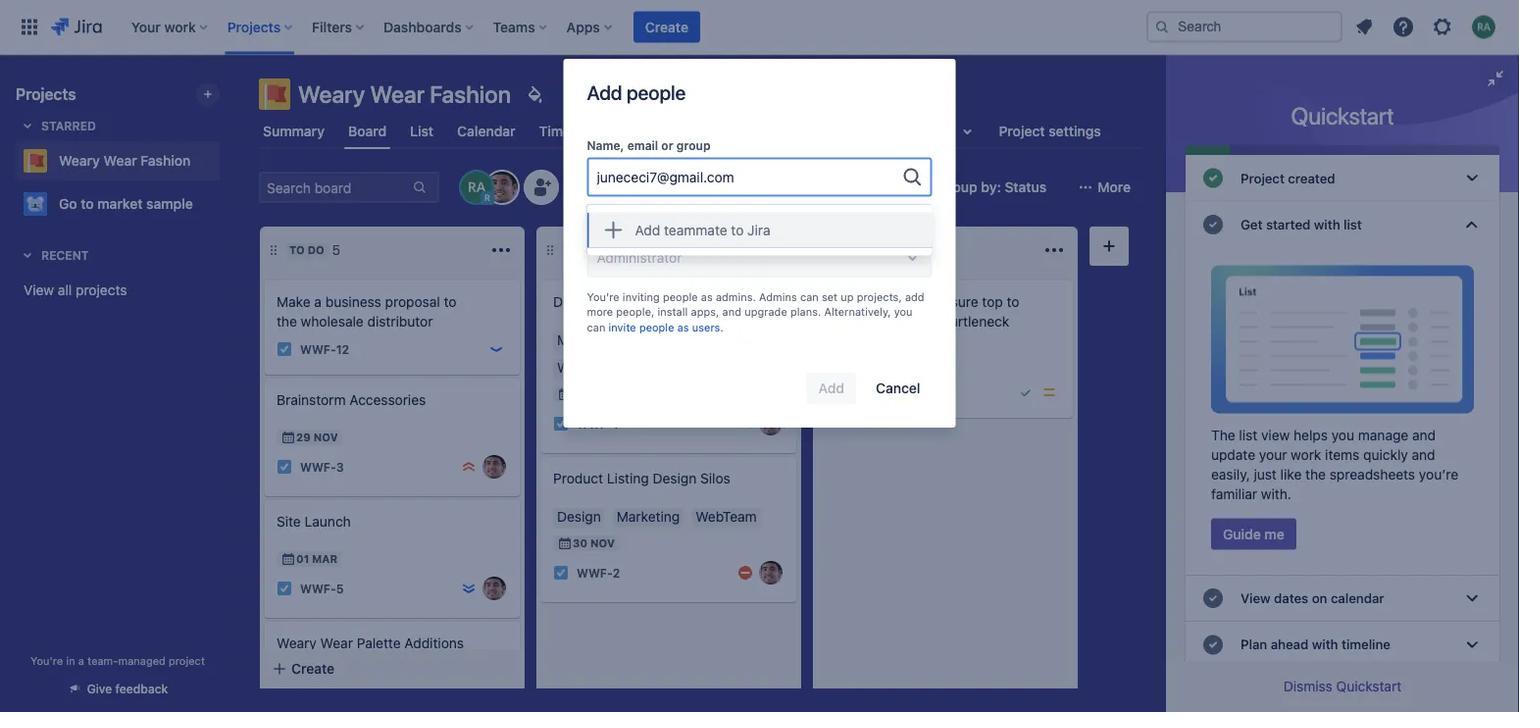 Task type: vqa. For each thing, say whether or not it's contained in the screenshot.
the Default at the left of the page
no



Task type: locate. For each thing, give the bounding box(es) containing it.
can up plans.
[[801, 290, 819, 303]]

nov right '30'
[[591, 537, 615, 550]]

1 horizontal spatial with
[[1315, 217, 1341, 232]]

0 horizontal spatial 2
[[613, 566, 620, 580]]

more
[[587, 306, 613, 319]]

wwf- for 6
[[300, 676, 336, 690]]

a left new on the right top
[[876, 294, 883, 310]]

go to market sample
[[59, 196, 193, 212]]

cancel
[[876, 380, 921, 397]]

add up forms
[[587, 80, 623, 104]]

wwf- for 11
[[854, 386, 890, 399]]

0 horizontal spatial 1
[[613, 417, 619, 431]]

create up go
[[830, 294, 872, 310]]

wwf- up product
[[577, 417, 613, 431]]

1 vertical spatial with
[[889, 313, 915, 330]]

1
[[883, 242, 889, 258], [613, 417, 619, 431]]

view all projects
[[24, 282, 127, 298]]

nov for 30 nov
[[591, 537, 615, 550]]

you're for you're inviting people as admins. admins can set up projects, add more people, install apps, and upgrade plans. alternatively, you can
[[587, 290, 620, 303]]

wwf-5
[[300, 582, 344, 596]]

1 horizontal spatial you're
[[587, 290, 620, 303]]

medium high image
[[738, 565, 754, 581]]

wwf-11
[[854, 386, 901, 399]]

started
[[1267, 217, 1311, 232]]

1 vertical spatial create button
[[260, 652, 525, 687]]

a for create
[[876, 294, 883, 310]]

with down new on the right top
[[889, 313, 915, 330]]

to right top
[[1007, 294, 1020, 310]]

create inside primary element
[[645, 19, 689, 35]]

a inside make a business proposal to the wholesale distributor
[[314, 294, 322, 310]]

1 task image from the top
[[277, 459, 292, 475]]

1 horizontal spatial create button
[[634, 11, 701, 43]]

task image left wwf-12 link
[[277, 341, 292, 357]]

0 vertical spatial 5
[[332, 242, 341, 258]]

wwf- down 29 nov on the bottom
[[300, 460, 336, 474]]

add for add teammate to jira
[[635, 222, 661, 238]]

1 vertical spatial design
[[653, 470, 697, 487]]

2 horizontal spatial a
[[876, 294, 883, 310]]

1 horizontal spatial 1
[[883, 242, 889, 258]]

1 vertical spatial you
[[1332, 427, 1355, 443]]

site
[[705, 294, 728, 310]]

role
[[587, 220, 612, 234]]

people up forms
[[627, 80, 686, 104]]

invite people as users. link
[[609, 321, 724, 334]]

add inside dialog
[[587, 80, 623, 104]]

like
[[1281, 466, 1302, 482]]

james peterson image right highest icon
[[759, 412, 783, 436]]

add
[[587, 80, 623, 104], [635, 222, 661, 238]]

primary element
[[12, 0, 1147, 54]]

2 horizontal spatial create
[[830, 294, 872, 310]]

collapse starred projects image
[[16, 114, 39, 137]]

to right proposal
[[444, 294, 457, 310]]

1 horizontal spatial a
[[314, 294, 322, 310]]

list inside dropdown button
[[1344, 217, 1363, 232]]

pillow
[[830, 333, 867, 349]]

wwf- for 12
[[300, 342, 336, 356]]

wwf- inside "link"
[[300, 460, 336, 474]]

30
[[573, 537, 588, 550]]

0 horizontal spatial medium image
[[489, 675, 504, 691]]

feedback
[[115, 682, 168, 696]]

cancel button
[[864, 373, 933, 404]]

get
[[1241, 217, 1263, 232]]

1 horizontal spatial weary wear fashion
[[298, 80, 511, 108]]

people inside you're inviting people as admins. admins can set up projects, add more people, install apps, and upgrade plans. alternatively, you can
[[663, 290, 698, 303]]

dismiss quickstart
[[1284, 678, 1402, 695]]

additions
[[405, 635, 464, 652]]

wwf-2 link
[[577, 565, 620, 581]]

wwf- down 30 nov at the bottom of page
[[577, 566, 613, 580]]

1 vertical spatial fashion
[[141, 153, 191, 169]]

0 horizontal spatial create button
[[260, 652, 525, 687]]

get started with list
[[1241, 217, 1363, 232]]

30 nov
[[573, 537, 615, 550]]

can down more
[[587, 321, 606, 334]]

to right go
[[81, 196, 94, 212]]

2 vertical spatial people
[[640, 321, 675, 334]]

wear up market
[[104, 153, 137, 169]]

james peterson image for wwf-1
[[759, 412, 783, 436]]

helps
[[1294, 427, 1328, 443]]

starred
[[41, 119, 96, 132]]

task image left wwf-5 link
[[277, 581, 292, 597]]

1 up the listing
[[613, 417, 619, 431]]

Name, email or group text field
[[597, 167, 796, 187]]

james peterson image right highest image
[[483, 455, 506, 479]]

5 right do
[[332, 242, 341, 258]]

done image
[[1018, 385, 1034, 400], [1018, 385, 1034, 400]]

familiar
[[1212, 486, 1258, 502]]

1 horizontal spatial as
[[701, 290, 713, 303]]

jira image
[[51, 15, 102, 39], [51, 15, 102, 39]]

you're left in
[[30, 654, 63, 667]]

1 right done
[[883, 242, 889, 258]]

athleisure
[[917, 294, 979, 310]]

add for add people
[[587, 80, 623, 104]]

checked image
[[1202, 213, 1226, 236]]

you inside the list view helps you manage and update your work items quickly and easily, just like the spreadsheets you're familiar with.
[[1332, 427, 1355, 443]]

0 horizontal spatial list
[[1240, 427, 1258, 443]]

1 vertical spatial weary wear fashion
[[59, 153, 191, 169]]

1 vertical spatial nov
[[591, 537, 615, 550]]

2 right progress
[[649, 242, 658, 258]]

0 vertical spatial design
[[553, 294, 597, 310]]

29
[[296, 431, 311, 444]]

0 horizontal spatial fashion
[[141, 153, 191, 169]]

0 horizontal spatial you
[[894, 306, 913, 319]]

weary wear palette additions
[[277, 635, 464, 652]]

inviting
[[623, 290, 660, 303]]

and right manage
[[1413, 427, 1437, 443]]

list up update
[[1240, 427, 1258, 443]]

wwf-5 link
[[300, 580, 344, 597]]

as up apps,
[[701, 290, 713, 303]]

2 task image from the top
[[277, 581, 292, 597]]

0 horizontal spatial add
[[587, 80, 623, 104]]

go
[[830, 313, 846, 330]]

0 vertical spatial you
[[894, 306, 913, 319]]

1 horizontal spatial nov
[[591, 537, 615, 550]]

listing
[[607, 470, 649, 487]]

alternatively,
[[825, 306, 891, 319]]

0 vertical spatial add
[[587, 80, 623, 104]]

you're
[[587, 290, 620, 303], [30, 654, 63, 667]]

go
[[59, 196, 77, 212]]

wwf- down '24 oct'
[[854, 386, 890, 399]]

30 november 2023 image
[[557, 536, 573, 551], [557, 536, 573, 551]]

james peterson image for wwf-5
[[483, 577, 506, 600]]

the down work at the right bottom
[[1306, 466, 1327, 482]]

search image
[[1155, 19, 1171, 35]]

0 horizontal spatial create
[[291, 661, 335, 677]]

task image down 24 october 2023 icon
[[830, 385, 846, 400]]

turtleneck
[[943, 313, 1010, 330]]

1 horizontal spatial you
[[1332, 427, 1355, 443]]

0 horizontal spatial weary wear fashion
[[59, 153, 191, 169]]

task image down 29 february 2024 image
[[553, 416, 569, 432]]

1 vertical spatial add
[[635, 222, 661, 238]]

1 vertical spatial 1
[[613, 417, 619, 431]]

progress bar
[[1186, 145, 1500, 155]]

with
[[1315, 217, 1341, 232], [889, 313, 915, 330]]

0 vertical spatial and
[[723, 306, 742, 319]]

wwf- for 3
[[300, 460, 336, 474]]

0 horizontal spatial design
[[553, 294, 597, 310]]

task image for brainstorm accessories
[[277, 459, 292, 475]]

1 horizontal spatial list
[[1344, 217, 1363, 232]]

people
[[627, 80, 686, 104], [663, 290, 698, 303], [640, 321, 675, 334]]

2 down 30 nov at the bottom of page
[[613, 566, 620, 580]]

1 horizontal spatial add
[[635, 222, 661, 238]]

you're up more
[[587, 290, 620, 303]]

0 vertical spatial weary wear fashion
[[298, 80, 511, 108]]

wwf-12
[[300, 342, 349, 356]]

project
[[169, 654, 205, 667]]

0 vertical spatial people
[[627, 80, 686, 104]]

a inside create a new athleisure top to go along with the turtleneck pillow sweater
[[876, 294, 883, 310]]

brainstorm accessories
[[277, 392, 426, 408]]

wwf- down the wholesale
[[300, 342, 336, 356]]

1 vertical spatial list
[[1240, 427, 1258, 443]]

update
[[1212, 446, 1256, 463]]

weary wear fashion
[[298, 80, 511, 108], [59, 153, 191, 169]]

fashion up sample
[[141, 153, 191, 169]]

tab list
[[247, 114, 1155, 149]]

give feedback button
[[56, 673, 180, 705]]

0 vertical spatial you're
[[587, 290, 620, 303]]

in
[[566, 244, 578, 257]]

list
[[410, 123, 434, 139]]

nov for 29 nov
[[314, 431, 338, 444]]

and down admins.
[[723, 306, 742, 319]]

dismiss
[[1284, 678, 1333, 695]]

create button
[[634, 11, 701, 43], [260, 652, 525, 687]]

create up add people
[[645, 19, 689, 35]]

add up "in progress 2"
[[635, 222, 661, 238]]

0 vertical spatial list
[[1344, 217, 1363, 232]]

weary down starred
[[59, 153, 100, 169]]

3
[[336, 460, 344, 474]]

people up install
[[663, 290, 698, 303]]

with right started
[[1315, 217, 1341, 232]]

wholesale
[[301, 313, 364, 330]]

task image down 29 november 2023 icon
[[277, 459, 292, 475]]

0 horizontal spatial you're
[[30, 654, 63, 667]]

to inside make a business proposal to the wholesale distributor
[[444, 294, 457, 310]]

0 vertical spatial as
[[701, 290, 713, 303]]

design left silos
[[653, 470, 697, 487]]

collapse recent projects image
[[16, 243, 39, 267]]

minimize image
[[1485, 67, 1508, 90]]

task image left wwf-6 link
[[277, 675, 292, 691]]

24 october 2023 image
[[834, 359, 850, 375]]

0 horizontal spatial a
[[78, 654, 84, 667]]

0 vertical spatial can
[[801, 290, 819, 303]]

1 horizontal spatial design
[[653, 470, 697, 487]]

1 vertical spatial create
[[830, 294, 872, 310]]

projects
[[16, 85, 76, 104]]

1 vertical spatial and
[[1413, 427, 1437, 443]]

the down the make
[[277, 313, 297, 330]]

wwf-6 link
[[300, 674, 344, 691]]

to do 5
[[289, 242, 341, 258]]

calendar
[[457, 123, 516, 139]]

2 vertical spatial create
[[291, 661, 335, 677]]

you up items
[[1332, 427, 1355, 443]]

weary wear fashion up list
[[298, 80, 511, 108]]

0 vertical spatial 1
[[883, 242, 889, 258]]

you're in a team-managed project
[[30, 654, 205, 667]]

1 vertical spatial task image
[[277, 581, 292, 597]]

12
[[336, 342, 349, 356]]

1 horizontal spatial fashion
[[430, 80, 511, 108]]

james peterson image
[[487, 172, 518, 203], [759, 412, 783, 436], [483, 455, 506, 479], [759, 561, 783, 585], [483, 577, 506, 600]]

in
[[66, 654, 75, 667]]

wwf- down 01 mar
[[300, 582, 336, 596]]

1 horizontal spatial medium image
[[1042, 385, 1058, 400]]

the up invite
[[601, 294, 621, 310]]

0 horizontal spatial can
[[587, 321, 606, 334]]

create inside create a new athleisure top to go along with the turtleneck pillow sweater
[[830, 294, 872, 310]]

you're inside you're inviting people as admins. admins can set up projects, add more people, install apps, and upgrade plans. alternatively, you can
[[587, 290, 620, 303]]

james peterson image right lowest icon
[[483, 577, 506, 600]]

design
[[553, 294, 597, 310], [653, 470, 697, 487]]

1 for wwf-1
[[613, 417, 619, 431]]

list right started
[[1344, 217, 1363, 232]]

pages
[[682, 123, 722, 139]]

0 horizontal spatial with
[[889, 313, 915, 330]]

wwf-3
[[300, 460, 344, 474]]

0 horizontal spatial as
[[678, 321, 689, 334]]

1 vertical spatial can
[[587, 321, 606, 334]]

0 vertical spatial nov
[[314, 431, 338, 444]]

1 vertical spatial you're
[[30, 654, 63, 667]]

quickly
[[1364, 446, 1409, 463]]

add
[[905, 290, 925, 303]]

1 vertical spatial quickstart
[[1337, 678, 1402, 695]]

wwf- down weary wear palette additions
[[300, 676, 336, 690]]

wear
[[370, 80, 425, 108], [104, 153, 137, 169], [669, 294, 702, 310], [320, 635, 353, 652]]

a up the wholesale
[[314, 294, 322, 310]]

and up 'you're'
[[1413, 446, 1436, 463]]

0 horizontal spatial nov
[[314, 431, 338, 444]]

to
[[81, 196, 94, 212], [731, 222, 744, 238], [444, 294, 457, 310], [1007, 294, 1020, 310]]

you down add at the top right of page
[[894, 306, 913, 319]]

a right in
[[78, 654, 84, 667]]

add teammate to jira
[[635, 222, 771, 238]]

forms link
[[614, 114, 662, 149]]

1 horizontal spatial create
[[645, 19, 689, 35]]

set
[[822, 290, 838, 303]]

0 vertical spatial with
[[1315, 217, 1341, 232]]

fashion up calendar
[[430, 80, 511, 108]]

as down install
[[678, 321, 689, 334]]

01 march 2024 image
[[281, 551, 296, 567], [281, 551, 296, 567]]

task image
[[277, 341, 292, 357], [830, 385, 846, 400], [553, 416, 569, 432], [553, 565, 569, 581], [277, 675, 292, 691]]

nov right 29
[[314, 431, 338, 444]]

0 vertical spatial create button
[[634, 11, 701, 43]]

weary wear fashion up go to market sample
[[59, 153, 191, 169]]

add people dialog
[[564, 59, 956, 428]]

task image left the wwf-2 link
[[553, 565, 569, 581]]

people down install
[[640, 321, 675, 334]]

1 horizontal spatial 2
[[649, 242, 658, 258]]

the down the athleisure
[[919, 313, 939, 330]]

task image
[[277, 459, 292, 475], [277, 581, 292, 597]]

medium image
[[1042, 385, 1058, 400], [489, 675, 504, 691]]

along
[[850, 313, 885, 330]]

weary wear fashion link
[[16, 141, 212, 181]]

with inside create a new athleisure top to go along with the turtleneck pillow sweater
[[889, 313, 915, 330]]

design down in
[[553, 294, 597, 310]]

1 vertical spatial people
[[663, 290, 698, 303]]

0 vertical spatial create
[[645, 19, 689, 35]]

0 vertical spatial task image
[[277, 459, 292, 475]]

0 vertical spatial 2
[[649, 242, 658, 258]]

james peterson image left the add people 'image'
[[487, 172, 518, 203]]

5 down mar
[[336, 582, 344, 596]]

create left 6
[[291, 661, 335, 677]]

james peterson image right medium high image
[[759, 561, 783, 585]]

you're for you're in a team-managed project
[[30, 654, 63, 667]]

the
[[601, 294, 621, 310], [277, 313, 297, 330], [919, 313, 939, 330], [1306, 466, 1327, 482]]

to inside create a new athleisure top to go along with the turtleneck pillow sweater
[[1007, 294, 1020, 310]]



Task type: describe. For each thing, give the bounding box(es) containing it.
01
[[296, 553, 309, 566]]

with inside get started with list dropdown button
[[1315, 217, 1341, 232]]

board
[[348, 123, 387, 139]]

you inside you're inviting people as admins. admins can set up projects, add more people, install apps, and upgrade plans. alternatively, you can
[[894, 306, 913, 319]]

wwf- for 2
[[577, 566, 613, 580]]

managed
[[118, 654, 166, 667]]

list inside the list view helps you manage and update your work items quickly and easily, just like the spreadsheets you're familiar with.
[[1240, 427, 1258, 443]]

wwf-6
[[300, 676, 344, 690]]

projects,
[[857, 290, 902, 303]]

settings
[[1049, 123, 1102, 139]]

james peterson image for wwf-2
[[759, 561, 783, 585]]

1 horizontal spatial can
[[801, 290, 819, 303]]

new
[[887, 294, 913, 310]]

sample
[[146, 196, 193, 212]]

summary link
[[259, 114, 329, 149]]

people for add people
[[627, 80, 686, 104]]

or
[[662, 139, 674, 153]]

all
[[58, 282, 72, 298]]

wwf- for 5
[[300, 582, 336, 596]]

tab list containing board
[[247, 114, 1155, 149]]

ruby anderson image
[[461, 172, 493, 203]]

name,
[[587, 139, 624, 153]]

make
[[277, 294, 311, 310]]

get started with list button
[[1186, 201, 1500, 248]]

29 nov
[[296, 431, 338, 444]]

create column image
[[1098, 235, 1121, 258]]

29 february 2024 image
[[557, 387, 573, 402]]

admins.
[[716, 290, 756, 303]]

to left jira
[[731, 222, 744, 238]]

to
[[289, 244, 305, 257]]

guide me
[[1224, 526, 1285, 542]]

wwf-3 link
[[300, 459, 344, 475]]

with.
[[1262, 486, 1292, 502]]

create button inside primary element
[[634, 11, 701, 43]]

add people
[[587, 80, 686, 104]]

progress
[[581, 244, 642, 257]]

do
[[308, 244, 324, 257]]

project
[[999, 123, 1046, 139]]

task image for wwf-1
[[553, 416, 569, 432]]

24 october 2023 image
[[834, 359, 850, 375]]

people,
[[616, 306, 655, 319]]

Search board text field
[[261, 174, 410, 201]]

29 february 2024 image
[[557, 387, 573, 402]]

weary up board
[[298, 80, 365, 108]]

done
[[843, 244, 875, 257]]

in progress 2
[[566, 242, 658, 258]]

palette
[[357, 635, 401, 652]]

give feedback
[[87, 682, 168, 696]]

24
[[850, 361, 864, 373]]

highest image
[[738, 416, 754, 432]]

lowest image
[[461, 581, 477, 597]]

you're inviting people as admins. admins can set up projects, add more people, install apps, and upgrade plans. alternatively, you can
[[587, 290, 925, 334]]

brainstorm
[[277, 392, 346, 408]]

task image for wwf-2
[[553, 565, 569, 581]]

wear up list
[[370, 80, 425, 108]]

name, email or group
[[587, 139, 711, 153]]

go to market sample link
[[16, 184, 212, 224]]

1 vertical spatial 2
[[613, 566, 620, 580]]

group
[[677, 139, 711, 153]]

wwf-1
[[577, 417, 619, 431]]

just
[[1254, 466, 1277, 482]]

1 for done 1
[[883, 242, 889, 258]]

market
[[97, 196, 143, 212]]

0 vertical spatial fashion
[[430, 80, 511, 108]]

easily,
[[1212, 466, 1251, 482]]

wwf-1 link
[[577, 415, 619, 432]]

1 vertical spatial 5
[[336, 582, 344, 596]]

29 november 2023 image
[[281, 430, 296, 445]]

wwf- for 1
[[577, 417, 613, 431]]

invite
[[609, 321, 636, 334]]

1 vertical spatial as
[[678, 321, 689, 334]]

me
[[1265, 526, 1285, 542]]

0 vertical spatial medium image
[[1042, 385, 1058, 400]]

product
[[553, 470, 603, 487]]

weary up wwf-6
[[277, 635, 317, 652]]

james peterson image for wwf-3
[[483, 455, 506, 479]]

wwf-2
[[577, 566, 620, 580]]

create banner
[[0, 0, 1520, 55]]

mar
[[312, 553, 338, 566]]

launch
[[305, 514, 351, 530]]

as inside you're inviting people as admins. admins can set up projects, add more people, install apps, and upgrade plans. alternatively, you can
[[701, 290, 713, 303]]

Search field
[[1147, 11, 1343, 43]]

your
[[1260, 446, 1288, 463]]

team-
[[87, 654, 118, 667]]

upgrade
[[745, 306, 788, 319]]

invite people as users.
[[609, 321, 724, 334]]

distributor
[[368, 313, 433, 330]]

admins
[[759, 290, 797, 303]]

wear up 6
[[320, 635, 353, 652]]

wwf-11 link
[[854, 384, 901, 401]]

projects
[[76, 282, 127, 298]]

highest image
[[461, 459, 477, 475]]

a for make
[[314, 294, 322, 310]]

add people image
[[530, 176, 553, 199]]

the list view helps you manage and update your work items quickly and easily, just like the spreadsheets you're familiar with.
[[1212, 427, 1459, 502]]

and inside you're inviting people as admins. admins can set up projects, add more people, install apps, and upgrade plans. alternatively, you can
[[723, 306, 742, 319]]

done 1
[[843, 242, 889, 258]]

site launch
[[277, 514, 351, 530]]

project settings link
[[995, 114, 1106, 149]]

task image for site launch
[[277, 581, 292, 597]]

0 vertical spatial quickstart
[[1292, 102, 1395, 130]]

task image for wwf-6
[[277, 675, 292, 691]]

11
[[890, 386, 901, 399]]

install
[[658, 306, 688, 319]]

wear left "site"
[[669, 294, 702, 310]]

business
[[326, 294, 381, 310]]

product listing design silos
[[553, 470, 731, 487]]

manage
[[1359, 427, 1409, 443]]

task image for wwf-12
[[277, 341, 292, 357]]

you're
[[1420, 466, 1459, 482]]

people for invite people as users.
[[640, 321, 675, 334]]

weary up "invite people as users." link
[[625, 294, 665, 310]]

task image for wwf-11
[[830, 385, 846, 400]]

guide me button
[[1212, 519, 1297, 550]]

the inside the list view helps you manage and update your work items quickly and easily, just like the spreadsheets you're familiar with.
[[1306, 466, 1327, 482]]

view
[[1262, 427, 1291, 443]]

calendar link
[[453, 114, 520, 149]]

the inside make a business proposal to the wholesale distributor
[[277, 313, 297, 330]]

summary
[[263, 123, 325, 139]]

the inside create a new athleisure top to go along with the turtleneck pillow sweater
[[919, 313, 939, 330]]

2 vertical spatial and
[[1413, 446, 1436, 463]]

1 vertical spatial medium image
[[489, 675, 504, 691]]

29 november 2023 image
[[281, 430, 296, 445]]

give
[[87, 682, 112, 696]]

up
[[841, 290, 854, 303]]

timeline link
[[535, 114, 598, 149]]

low image
[[489, 341, 504, 357]]

spreadsheets
[[1330, 466, 1416, 482]]



